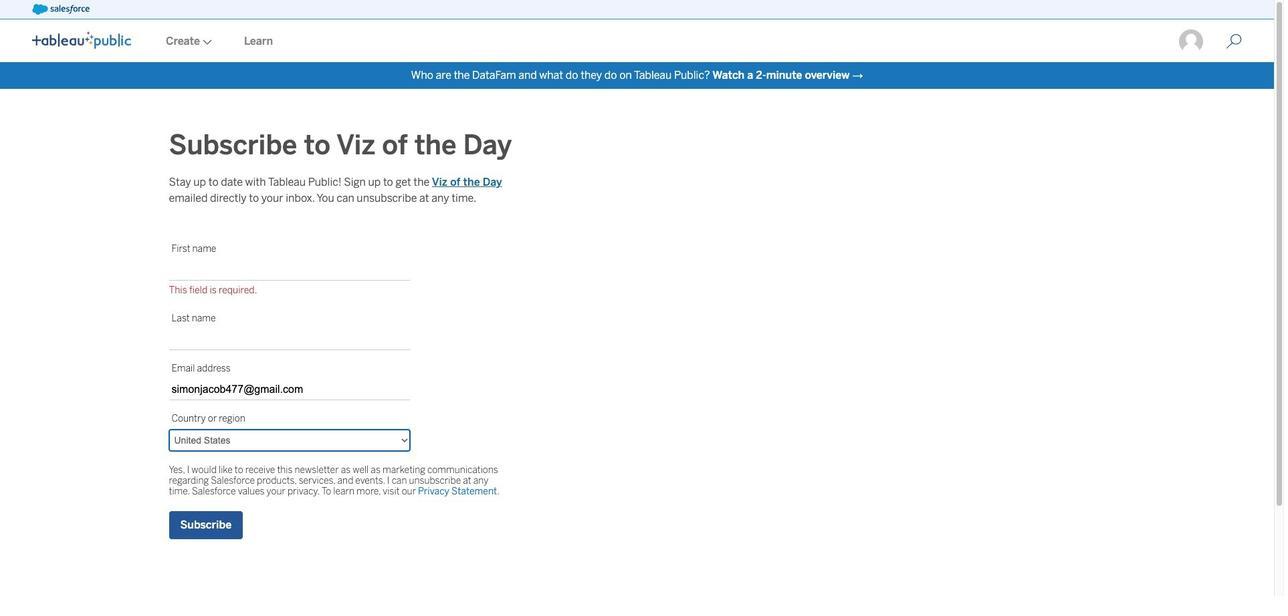 Task type: describe. For each thing, give the bounding box(es) containing it.
logo image
[[32, 31, 131, 49]]

go to search image
[[1210, 33, 1258, 49]]



Task type: locate. For each thing, give the bounding box(es) containing it.
jacob.simon6557 image
[[1178, 28, 1205, 55]]

None text field
[[169, 260, 410, 281], [169, 330, 410, 350], [169, 260, 410, 281], [169, 330, 410, 350]]

salesforce logo image
[[32, 4, 89, 15]]

create image
[[200, 39, 212, 45]]

None email field
[[169, 380, 410, 401]]



Task type: vqa. For each thing, say whether or not it's contained in the screenshot.
from
no



